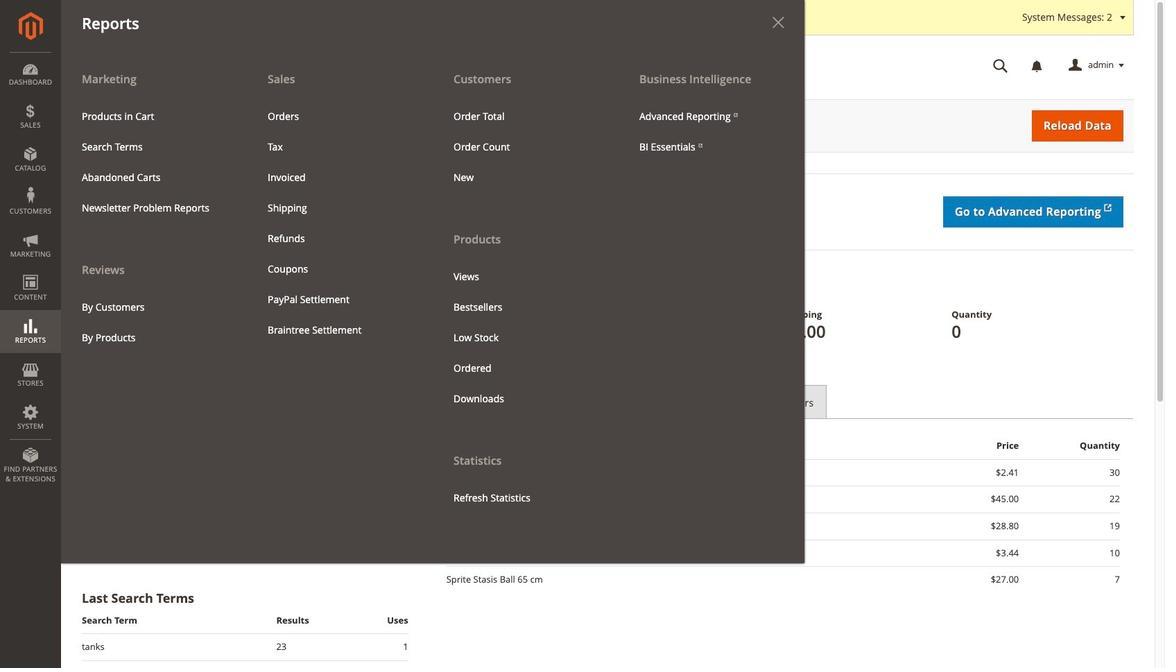 Task type: vqa. For each thing, say whether or not it's contained in the screenshot.
text box
no



Task type: locate. For each thing, give the bounding box(es) containing it.
menu bar
[[0, 0, 805, 563]]

menu
[[61, 64, 805, 563], [61, 64, 247, 353], [433, 64, 619, 513], [71, 101, 237, 223], [257, 101, 423, 346], [443, 101, 609, 193], [629, 101, 795, 162], [443, 261, 609, 414], [71, 292, 237, 353]]



Task type: describe. For each thing, give the bounding box(es) containing it.
magento admin panel image
[[18, 12, 43, 40]]



